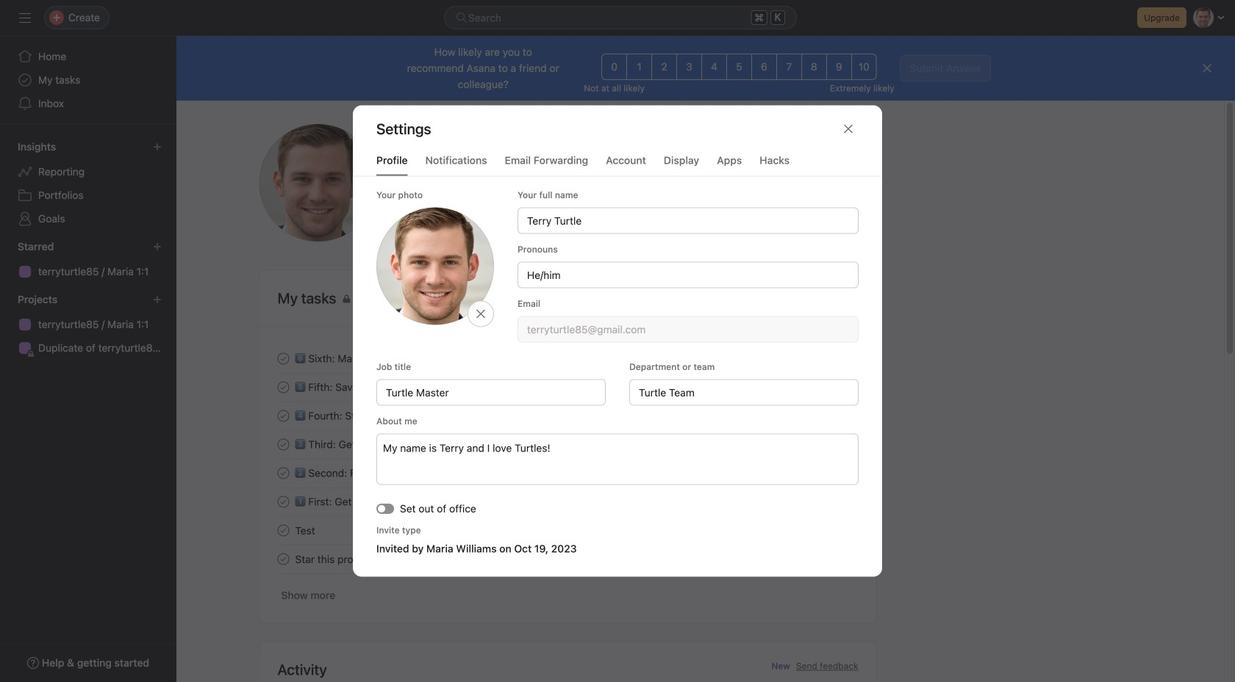 Task type: describe. For each thing, give the bounding box(es) containing it.
4 list item from the top
[[260, 431, 876, 459]]

I usually work from 9am-5pm PST. Feel free to assign me a task with a due date anytime. Also, I love dogs! text field
[[376, 434, 859, 486]]

global element
[[0, 36, 176, 124]]

settings tab list
[[353, 153, 882, 177]]

3 list item from the top
[[260, 402, 876, 431]]

mark complete image for mark complete checkbox associated with 3rd list item
[[275, 408, 292, 425]]

starred element
[[0, 234, 176, 287]]

mark complete image for fourth list item from the bottom of the page
[[275, 379, 292, 397]]

1 list item from the top
[[260, 345, 876, 373]]

2 mark complete checkbox from the top
[[275, 494, 292, 511]]

dismiss image
[[1201, 62, 1213, 74]]

3 mark complete image from the top
[[275, 551, 292, 569]]

close this dialog image
[[843, 123, 854, 135]]

mark complete image for fifth list item from the top of the page
[[275, 465, 292, 483]]

mark complete checkbox for fifth list item from the top of the page
[[275, 465, 292, 483]]

mark complete checkbox for 5th list item from the bottom of the page
[[275, 350, 292, 368]]

insights element
[[0, 134, 176, 234]]

3 mark complete checkbox from the top
[[275, 551, 292, 569]]

mark complete image for second list item from the bottom of the page
[[275, 436, 292, 454]]

4 mark complete image from the top
[[275, 494, 292, 511]]

projects element
[[0, 287, 176, 363]]



Task type: locate. For each thing, give the bounding box(es) containing it.
mark complete image
[[275, 350, 292, 368], [275, 408, 292, 425], [275, 551, 292, 569]]

4 mark complete checkbox from the top
[[275, 465, 292, 483]]

upload new photo image
[[259, 124, 377, 242], [376, 208, 494, 325]]

1 vertical spatial mark complete checkbox
[[275, 494, 292, 511]]

2 vertical spatial mark complete checkbox
[[275, 551, 292, 569]]

None radio
[[651, 54, 677, 80], [676, 54, 702, 80], [726, 54, 752, 80], [851, 54, 877, 80], [651, 54, 677, 80], [676, 54, 702, 80], [726, 54, 752, 80], [851, 54, 877, 80]]

2 mark complete checkbox from the top
[[275, 408, 292, 425]]

2 vertical spatial mark complete image
[[275, 551, 292, 569]]

None radio
[[602, 54, 627, 80], [627, 54, 652, 80], [701, 54, 727, 80], [751, 54, 777, 80], [776, 54, 802, 80], [801, 54, 827, 80], [826, 54, 852, 80], [602, 54, 627, 80], [627, 54, 652, 80], [701, 54, 727, 80], [751, 54, 777, 80], [776, 54, 802, 80], [801, 54, 827, 80], [826, 54, 852, 80]]

remove photo image
[[475, 308, 487, 320]]

1 vertical spatial mark complete image
[[275, 408, 292, 425]]

switch
[[376, 504, 394, 514]]

5 mark complete image from the top
[[275, 522, 292, 540]]

mark complete checkbox for second list item from the bottom of the page
[[275, 436, 292, 454]]

2 mark complete image from the top
[[275, 408, 292, 425]]

1 mark complete image from the top
[[275, 379, 292, 397]]

option group
[[602, 54, 877, 80]]

mark complete checkbox inside list item
[[275, 379, 292, 397]]

2 mark complete image from the top
[[275, 436, 292, 454]]

Mark complete checkbox
[[275, 350, 292, 368], [275, 408, 292, 425], [275, 436, 292, 454], [275, 465, 292, 483], [275, 522, 292, 540]]

0 vertical spatial mark complete image
[[275, 350, 292, 368]]

dialog
[[353, 105, 882, 577]]

mark complete checkbox for 3rd list item
[[275, 408, 292, 425]]

Mark complete checkbox
[[275, 379, 292, 397], [275, 494, 292, 511], [275, 551, 292, 569]]

mark complete image
[[275, 379, 292, 397], [275, 436, 292, 454], [275, 465, 292, 483], [275, 494, 292, 511], [275, 522, 292, 540]]

3 mark complete image from the top
[[275, 465, 292, 483]]

0 vertical spatial mark complete checkbox
[[275, 379, 292, 397]]

2 list item from the top
[[260, 373, 876, 402]]

mark complete image for mark complete checkbox corresponding to 5th list item from the bottom of the page
[[275, 350, 292, 368]]

Third-person pronouns (e.g. she/her/hers) text field
[[518, 262, 859, 289]]

1 mark complete checkbox from the top
[[275, 350, 292, 368]]

hide sidebar image
[[19, 12, 31, 24]]

5 mark complete checkbox from the top
[[275, 522, 292, 540]]

list item
[[260, 345, 876, 373], [260, 373, 876, 402], [260, 402, 876, 431], [260, 431, 876, 459], [260, 459, 876, 488]]

5 list item from the top
[[260, 459, 876, 488]]

1 mark complete image from the top
[[275, 350, 292, 368]]

None text field
[[518, 208, 859, 234], [518, 316, 859, 343], [376, 380, 606, 406], [629, 380, 859, 406], [518, 208, 859, 234], [518, 316, 859, 343], [376, 380, 606, 406], [629, 380, 859, 406]]

1 mark complete checkbox from the top
[[275, 379, 292, 397]]

3 mark complete checkbox from the top
[[275, 436, 292, 454]]



Task type: vqa. For each thing, say whether or not it's contained in the screenshot.
Mark complete checkbox corresponding to Task name text box
no



